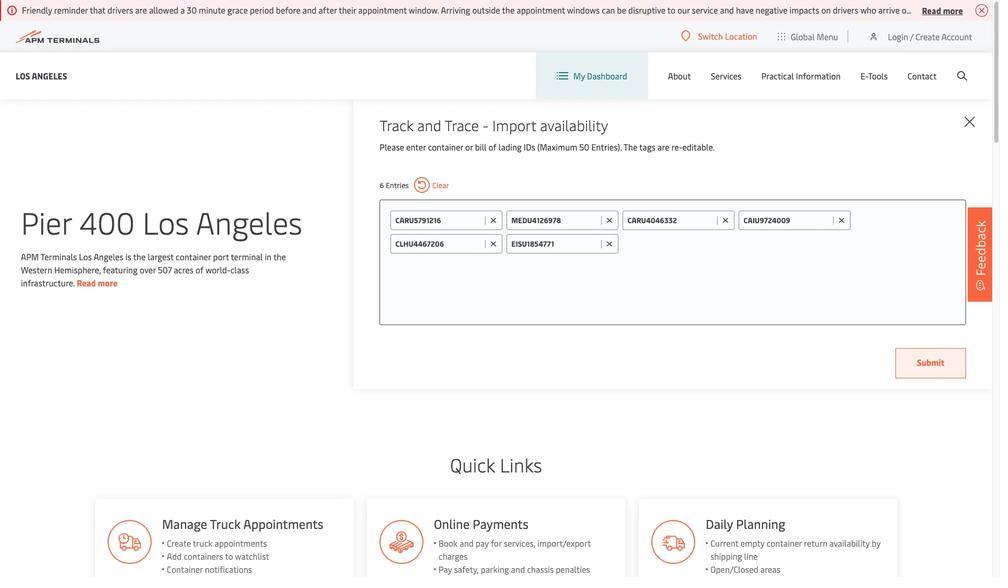 Task type: vqa. For each thing, say whether or not it's contained in the screenshot.
the right ANGELES
yes



Task type: describe. For each thing, give the bounding box(es) containing it.
1 drivers from the left
[[108, 4, 133, 16]]

after
[[319, 4, 337, 16]]

e-tools button
[[861, 52, 888, 99]]

track and trace - import availability
[[380, 115, 609, 135]]

manager truck appointments - 53 image
[[107, 521, 151, 564]]

account
[[942, 31, 973, 42]]

about button
[[668, 52, 691, 99]]

acres
[[174, 264, 194, 275]]

e-
[[861, 70, 869, 82]]

please enter container or bill of lading ids (maximum 50 entries). the tags are re-editable.
[[380, 141, 715, 153]]

more for 'read more' link
[[98, 277, 118, 289]]

angeles for apm terminals los angeles is the largest container port terminal in the western hemisphere, featuring over 507 acres of world-class infrastructure.
[[94, 251, 123, 262]]

drivers
[[935, 4, 961, 16]]

of inside apm terminals los angeles is the largest container port terminal in the western hemisphere, featuring over 507 acres of world-class infrastructure.
[[196, 264, 204, 275]]

2 on from the left
[[902, 4, 912, 16]]

appointments
[[243, 516, 323, 533]]

los angeles link
[[16, 69, 67, 82]]

friendly reminder that drivers are allowed a 30 minute grace period before and after their appointment window. arriving outside the appointment windows can be disruptive to our service and have negative impacts on drivers who arrive on time. drivers that arrive
[[22, 4, 1001, 16]]

is
[[126, 251, 131, 262]]

2 arrive from the left
[[980, 4, 1001, 16]]

their
[[339, 4, 356, 16]]

quick
[[450, 452, 495, 478]]

los for terminals
[[79, 251, 92, 262]]

global menu button
[[768, 21, 849, 52]]

more for "read more" button
[[944, 4, 964, 16]]

open/closed
[[711, 564, 759, 575]]

0 horizontal spatial angeles
[[32, 70, 67, 81]]

shipping
[[711, 551, 742, 562]]

1 that from the left
[[90, 4, 106, 16]]

book
[[439, 538, 458, 549]]

practical information
[[762, 70, 841, 82]]

switch location
[[699, 30, 758, 42]]

bill
[[475, 141, 487, 153]]

import
[[493, 115, 537, 135]]

create inside manage truck appointments create truck appointments add containers to watchlist container notifications
[[166, 538, 191, 549]]

containers
[[183, 551, 223, 562]]

world-
[[206, 264, 231, 275]]

time.
[[914, 4, 933, 16]]

manage truck appointments create truck appointments add containers to watchlist container notifications
[[162, 516, 323, 575]]

current
[[711, 538, 739, 549]]

read for 'read more' link
[[77, 277, 96, 289]]

infrastructure.
[[21, 277, 75, 289]]

1 vertical spatial are
[[658, 141, 670, 153]]

appointments
[[214, 538, 267, 549]]

my
[[574, 70, 585, 82]]

before
[[276, 4, 301, 16]]

1 appointment from the left
[[359, 4, 407, 16]]

allowed
[[149, 4, 179, 16]]

0 horizontal spatial availability
[[540, 115, 609, 135]]

impacts
[[790, 4, 820, 16]]

container
[[166, 564, 202, 575]]

and left 'after'
[[303, 4, 317, 16]]

import/export
[[537, 538, 591, 549]]

(maximum
[[538, 141, 578, 153]]

can
[[602, 4, 615, 16]]

and left have
[[721, 4, 735, 16]]

please
[[380, 141, 404, 153]]

arriving
[[441, 4, 471, 16]]

grace
[[228, 4, 248, 16]]

links
[[500, 452, 542, 478]]

outside
[[473, 4, 501, 16]]

2 horizontal spatial the
[[502, 4, 515, 16]]

read for "read more" button
[[923, 4, 942, 16]]

orange club loyalty program - 56 image
[[652, 521, 696, 564]]

switch location button
[[682, 30, 758, 42]]

los angeles
[[16, 70, 67, 81]]

editable.
[[683, 141, 715, 153]]

/
[[911, 31, 914, 42]]

quick links
[[450, 452, 542, 478]]

class
[[231, 264, 249, 275]]

watchlist
[[235, 551, 269, 562]]

planning
[[736, 516, 786, 533]]

availability inside daily planning current empty container return availability by shipping line open/closed areas
[[830, 538, 870, 549]]

pier
[[21, 201, 72, 242]]

1 horizontal spatial of
[[489, 141, 497, 153]]

daily
[[706, 516, 733, 533]]

entries
[[386, 180, 409, 190]]

friendly
[[22, 4, 52, 16]]

port
[[213, 251, 229, 262]]

1 on from the left
[[822, 4, 831, 16]]

and left the pay
[[460, 538, 474, 549]]

container inside apm terminals los angeles is the largest container port terminal in the western hemisphere, featuring over 507 acres of world-class infrastructure.
[[176, 251, 211, 262]]

my dashboard
[[574, 70, 628, 82]]

by
[[872, 538, 881, 549]]

truck
[[209, 516, 240, 533]]

6 entries
[[380, 180, 409, 190]]

areas
[[761, 564, 781, 575]]

online payments book and pay for services, import/export charges pay safety, parking and chassis penalties
[[434, 516, 591, 575]]

the
[[624, 141, 638, 153]]

over
[[140, 264, 156, 275]]

read more button
[[923, 4, 964, 17]]

who
[[861, 4, 877, 16]]

container inside daily planning current empty container return availability by shipping line open/closed areas
[[767, 538, 802, 549]]

enter
[[407, 141, 426, 153]]

0 horizontal spatial the
[[133, 251, 146, 262]]

1 arrive from the left
[[879, 4, 900, 16]]

1 vertical spatial entered id text field
[[512, 239, 599, 249]]

menu
[[817, 31, 839, 42]]

2 appointment from the left
[[517, 4, 566, 16]]

feedback button
[[968, 208, 995, 302]]



Task type: locate. For each thing, give the bounding box(es) containing it.
angeles inside apm terminals los angeles is the largest container port terminal in the western hemisphere, featuring over 507 acres of world-class infrastructure.
[[94, 251, 123, 262]]

1 horizontal spatial arrive
[[980, 4, 1001, 16]]

and up enter at the left
[[417, 115, 442, 135]]

0 vertical spatial read more
[[923, 4, 964, 16]]

global menu
[[791, 31, 839, 42]]

0 horizontal spatial that
[[90, 4, 106, 16]]

1 horizontal spatial drivers
[[833, 4, 859, 16]]

1 vertical spatial to
[[225, 551, 233, 562]]

more up account
[[944, 4, 964, 16]]

on left time.
[[902, 4, 912, 16]]

and
[[303, 4, 317, 16], [721, 4, 735, 16], [417, 115, 442, 135], [460, 538, 474, 549], [511, 564, 525, 575]]

feedback
[[973, 221, 990, 276]]

dashboard
[[587, 70, 628, 82]]

2 horizontal spatial container
[[767, 538, 802, 549]]

clear
[[433, 180, 449, 190]]

manage
[[162, 516, 207, 533]]

1 horizontal spatial angeles
[[94, 251, 123, 262]]

line
[[744, 551, 758, 562]]

tariffs - 131 image
[[379, 521, 423, 564]]

1 vertical spatial angeles
[[196, 201, 303, 242]]

have
[[737, 4, 754, 16]]

1 horizontal spatial los
[[79, 251, 92, 262]]

read up login / create account
[[923, 4, 942, 16]]

los for 400
[[143, 201, 189, 242]]

1 horizontal spatial entered id text field
[[744, 216, 831, 225]]

apm terminals los angeles is the largest container port terminal in the western hemisphere, featuring over 507 acres of world-class infrastructure.
[[21, 251, 286, 289]]

1 horizontal spatial container
[[428, 141, 464, 153]]

that right reminder
[[90, 4, 106, 16]]

1 horizontal spatial that
[[963, 4, 978, 16]]

0 vertical spatial availability
[[540, 115, 609, 135]]

0 horizontal spatial los
[[16, 70, 30, 81]]

lading
[[499, 141, 522, 153]]

0 vertical spatial are
[[135, 4, 147, 16]]

that right drivers
[[963, 4, 978, 16]]

parking
[[481, 564, 509, 575]]

1 vertical spatial more
[[98, 277, 118, 289]]

appointment right their
[[359, 4, 407, 16]]

safety,
[[454, 564, 479, 575]]

0 horizontal spatial of
[[196, 264, 204, 275]]

login
[[889, 31, 909, 42]]

1 horizontal spatial appointment
[[517, 4, 566, 16]]

read more up login / create account
[[923, 4, 964, 16]]

information
[[797, 70, 841, 82]]

read down hemisphere,
[[77, 277, 96, 289]]

switch
[[699, 30, 723, 42]]

0 vertical spatial read
[[923, 4, 942, 16]]

the right is
[[133, 251, 146, 262]]

are
[[135, 4, 147, 16], [658, 141, 670, 153]]

0 horizontal spatial arrive
[[879, 4, 900, 16]]

tags
[[640, 141, 656, 153]]

login / create account link
[[869, 21, 973, 52]]

0 horizontal spatial read more
[[77, 277, 118, 289]]

availability
[[540, 115, 609, 135], [830, 538, 870, 549]]

be
[[617, 4, 627, 16]]

Entered ID text field
[[744, 216, 831, 225], [512, 239, 599, 249]]

0 vertical spatial angeles
[[32, 70, 67, 81]]

the right in
[[274, 251, 286, 262]]

0 horizontal spatial container
[[176, 251, 211, 262]]

read more for "read more" button
[[923, 4, 964, 16]]

that
[[90, 4, 106, 16], [963, 4, 978, 16]]

read more
[[923, 4, 964, 16], [77, 277, 118, 289]]

2 horizontal spatial angeles
[[196, 201, 303, 242]]

1 horizontal spatial more
[[944, 4, 964, 16]]

read more for 'read more' link
[[77, 277, 118, 289]]

angeles for pier 400 los angeles
[[196, 201, 303, 242]]

disruptive
[[629, 4, 666, 16]]

0 horizontal spatial create
[[166, 538, 191, 549]]

0 vertical spatial more
[[944, 4, 964, 16]]

create up the add
[[166, 538, 191, 549]]

track
[[380, 115, 414, 135]]

0 horizontal spatial more
[[98, 277, 118, 289]]

arrive
[[879, 4, 900, 16], [980, 4, 1001, 16]]

service
[[692, 4, 719, 16]]

0 vertical spatial of
[[489, 141, 497, 153]]

1 horizontal spatial to
[[668, 4, 676, 16]]

1 horizontal spatial read more
[[923, 4, 964, 16]]

largest
[[148, 251, 174, 262]]

of right acres
[[196, 264, 204, 275]]

more inside button
[[944, 4, 964, 16]]

2 drivers from the left
[[833, 4, 859, 16]]

0 horizontal spatial to
[[225, 551, 233, 562]]

0 horizontal spatial read
[[77, 277, 96, 289]]

0 vertical spatial container
[[428, 141, 464, 153]]

to up the notifications
[[225, 551, 233, 562]]

container left or
[[428, 141, 464, 153]]

truck
[[192, 538, 212, 549]]

1 vertical spatial los
[[143, 201, 189, 242]]

to inside manage truck appointments create truck appointments add containers to watchlist container notifications
[[225, 551, 233, 562]]

2 vertical spatial angeles
[[94, 251, 123, 262]]

close alert image
[[976, 4, 989, 17]]

1 vertical spatial create
[[166, 538, 191, 549]]

services button
[[711, 52, 742, 99]]

0 horizontal spatial drivers
[[108, 4, 133, 16]]

more down featuring at left
[[98, 277, 118, 289]]

drivers left who
[[833, 4, 859, 16]]

1 horizontal spatial are
[[658, 141, 670, 153]]

and left 'chassis'
[[511, 564, 525, 575]]

are left allowed
[[135, 4, 147, 16]]

apm
[[21, 251, 39, 262]]

1 horizontal spatial create
[[916, 31, 940, 42]]

to
[[668, 4, 676, 16], [225, 551, 233, 562]]

submit button
[[896, 348, 967, 379]]

tools
[[869, 70, 888, 82]]

1 horizontal spatial the
[[274, 251, 286, 262]]

2 vertical spatial los
[[79, 251, 92, 262]]

a
[[181, 4, 185, 16]]

-
[[483, 115, 489, 135]]

daily planning current empty container return availability by shipping line open/closed areas
[[706, 516, 881, 575]]

0 vertical spatial entered id text field
[[744, 216, 831, 225]]

about
[[668, 70, 691, 82]]

availability left by
[[830, 538, 870, 549]]

arrive right who
[[879, 4, 900, 16]]

container up acres
[[176, 251, 211, 262]]

0 vertical spatial to
[[668, 4, 676, 16]]

angeles
[[32, 70, 67, 81], [196, 201, 303, 242], [94, 251, 123, 262]]

contact
[[908, 70, 937, 82]]

my dashboard button
[[557, 52, 628, 99]]

practical information button
[[762, 52, 841, 99]]

terminals
[[41, 251, 77, 262]]

appointment left 'windows'
[[517, 4, 566, 16]]

1 vertical spatial of
[[196, 264, 204, 275]]

return
[[804, 538, 828, 549]]

0 horizontal spatial are
[[135, 4, 147, 16]]

clear button
[[414, 177, 449, 193]]

the right outside
[[502, 4, 515, 16]]

of right bill
[[489, 141, 497, 153]]

empty
[[741, 538, 765, 549]]

1 vertical spatial availability
[[830, 538, 870, 549]]

1 horizontal spatial on
[[902, 4, 912, 16]]

la secondary image
[[70, 266, 253, 423]]

pay
[[439, 564, 452, 575]]

read more down hemisphere,
[[77, 277, 118, 289]]

drivers
[[108, 4, 133, 16], [833, 4, 859, 16]]

notifications
[[204, 564, 252, 575]]

negative
[[756, 4, 788, 16]]

drivers left allowed
[[108, 4, 133, 16]]

1 vertical spatial read
[[77, 277, 96, 289]]

0 vertical spatial los
[[16, 70, 30, 81]]

ids
[[524, 141, 536, 153]]

on right impacts
[[822, 4, 831, 16]]

0 horizontal spatial entered id text field
[[512, 239, 599, 249]]

are left re-
[[658, 141, 670, 153]]

window.
[[409, 4, 439, 16]]

trace
[[445, 115, 479, 135]]

create right '/'
[[916, 31, 940, 42]]

1 vertical spatial container
[[176, 251, 211, 262]]

los
[[16, 70, 30, 81], [143, 201, 189, 242], [79, 251, 92, 262]]

2 that from the left
[[963, 4, 978, 16]]

hemisphere,
[[54, 264, 101, 275]]

los inside apm terminals los angeles is the largest container port terminal in the western hemisphere, featuring over 507 acres of world-class infrastructure.
[[79, 251, 92, 262]]

2 horizontal spatial los
[[143, 201, 189, 242]]

re-
[[672, 141, 683, 153]]

e-tools
[[861, 70, 888, 82]]

charges
[[439, 551, 468, 562]]

1 horizontal spatial availability
[[830, 538, 870, 549]]

arrive right drivers
[[980, 4, 1001, 16]]

read more link
[[77, 277, 118, 289]]

or
[[466, 141, 473, 153]]

0 horizontal spatial appointment
[[359, 4, 407, 16]]

Entered ID text field
[[396, 216, 483, 225], [512, 216, 599, 225], [628, 216, 715, 225], [396, 239, 483, 249]]

on
[[822, 4, 831, 16], [902, 4, 912, 16]]

online
[[434, 516, 470, 533]]

add
[[166, 551, 181, 562]]

2 vertical spatial container
[[767, 538, 802, 549]]

services,
[[504, 538, 535, 549]]

availability up 50
[[540, 115, 609, 135]]

in
[[265, 251, 272, 262]]

terminal
[[231, 251, 263, 262]]

container up areas
[[767, 538, 802, 549]]

featuring
[[103, 264, 138, 275]]

1 horizontal spatial read
[[923, 4, 942, 16]]

1 vertical spatial read more
[[77, 277, 118, 289]]

western
[[21, 264, 52, 275]]

0 horizontal spatial on
[[822, 4, 831, 16]]

0 vertical spatial create
[[916, 31, 940, 42]]

pier 400 los angeles
[[21, 201, 303, 242]]

to left our
[[668, 4, 676, 16]]

read inside button
[[923, 4, 942, 16]]



